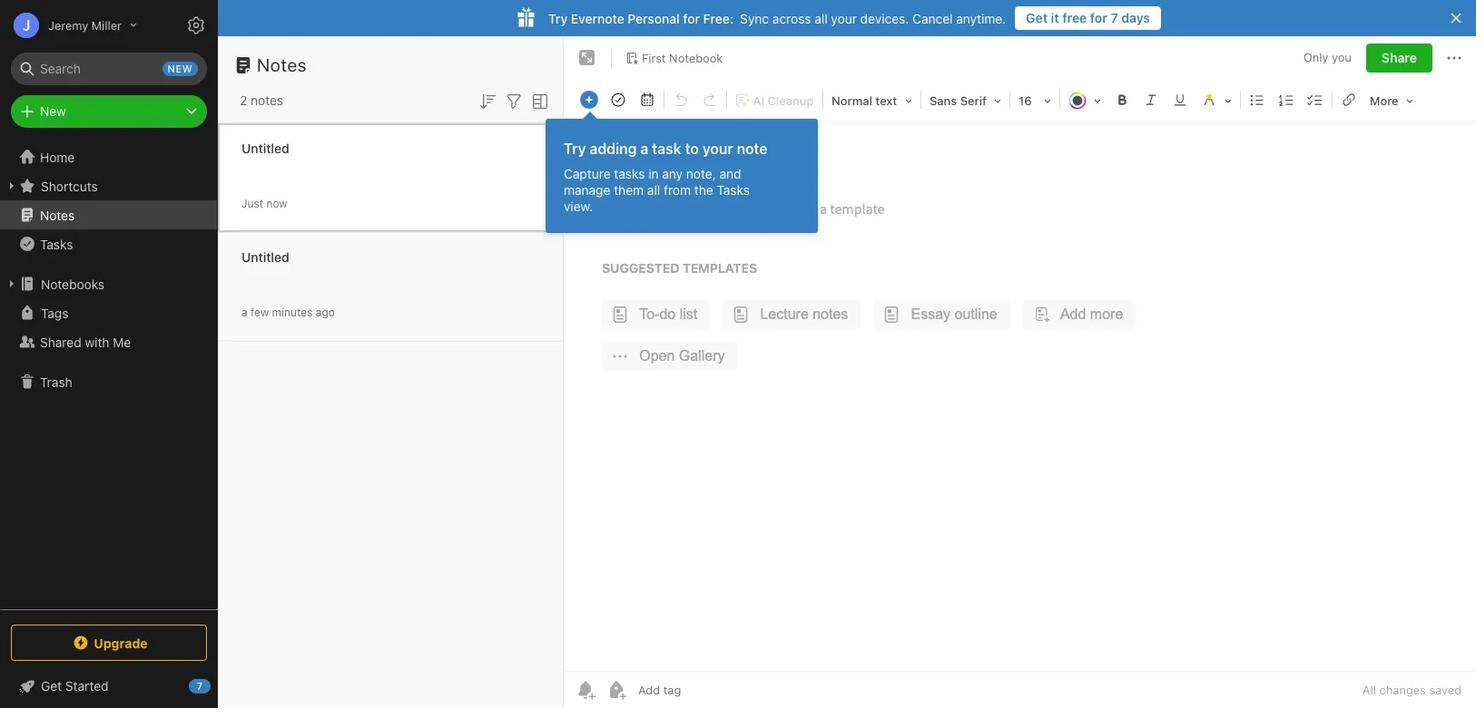 Task type: locate. For each thing, give the bounding box(es) containing it.
your
[[831, 10, 857, 26], [703, 141, 733, 157]]

your right to
[[703, 141, 733, 157]]

new
[[40, 103, 66, 119]]

numbered list image
[[1274, 87, 1299, 113]]

1 horizontal spatial your
[[831, 10, 857, 26]]

me
[[113, 335, 131, 350]]

across
[[772, 10, 811, 26]]

2 notes
[[240, 93, 283, 108]]

1 vertical spatial tasks
[[40, 236, 73, 252]]

untitled down the notes
[[241, 140, 289, 156]]

2 untitled from the top
[[241, 249, 289, 265]]

calendar event image
[[635, 87, 660, 113]]

notes
[[251, 93, 283, 108]]

add tag image
[[606, 680, 627, 702]]

all
[[815, 10, 828, 26], [647, 182, 660, 198]]

a
[[640, 141, 648, 157], [241, 305, 247, 319]]

notes up the notes
[[257, 54, 307, 75]]

trash
[[40, 374, 72, 390]]

upgrade
[[94, 636, 148, 651]]

personal
[[628, 10, 680, 26]]

0 vertical spatial try
[[548, 10, 568, 26]]

untitled
[[241, 140, 289, 156], [241, 249, 289, 265]]

0 horizontal spatial all
[[647, 182, 660, 198]]

try up capture on the top left
[[564, 141, 586, 157]]

your left devices.
[[831, 10, 857, 26]]

0 vertical spatial untitled
[[241, 140, 289, 156]]

a left task
[[640, 141, 648, 157]]

all right across
[[815, 10, 828, 26]]

them
[[614, 182, 644, 198]]

tree containing home
[[0, 143, 218, 609]]

1 vertical spatial untitled
[[241, 249, 289, 265]]

tasks inside try adding a task to your note capture tasks in any note, and manage them all from the tasks view.
[[717, 182, 750, 198]]

for
[[1090, 10, 1107, 25], [683, 10, 700, 26]]

insert image
[[576, 87, 603, 113]]

tasks up the notebooks
[[40, 236, 73, 252]]

shortcuts
[[41, 178, 98, 194]]

1 horizontal spatial tasks
[[717, 182, 750, 198]]

tasks
[[614, 166, 645, 182]]

for inside 'button'
[[1090, 10, 1107, 25]]

tasks
[[717, 182, 750, 198], [40, 236, 73, 252]]

get
[[1026, 10, 1048, 25]]

changes
[[1379, 684, 1426, 698]]

notes
[[257, 54, 307, 75], [40, 207, 75, 223]]

evernote
[[571, 10, 624, 26]]

for for free:
[[683, 10, 700, 26]]

a inside note list element
[[241, 305, 247, 319]]

1 horizontal spatial for
[[1090, 10, 1107, 25]]

note
[[737, 141, 768, 157]]

tasks inside button
[[40, 236, 73, 252]]

2
[[240, 93, 247, 108]]

2 for from the left
[[683, 10, 700, 26]]

untitled down just now on the left of the page
[[241, 249, 289, 265]]

try left evernote
[[548, 10, 568, 26]]

1 horizontal spatial all
[[815, 10, 828, 26]]

Note Editor text field
[[564, 123, 1476, 672]]

0 horizontal spatial notes
[[40, 207, 75, 223]]

all down in
[[647, 182, 660, 198]]

a left few at the top left of the page
[[241, 305, 247, 319]]

tasks down and
[[717, 182, 750, 198]]

0 vertical spatial notes
[[257, 54, 307, 75]]

upgrade button
[[11, 625, 207, 662]]

home link
[[0, 143, 218, 172]]

0 vertical spatial tasks
[[717, 182, 750, 198]]

task
[[652, 141, 681, 157]]

Search text field
[[24, 53, 194, 85]]

notes link
[[0, 201, 217, 230]]

bold image
[[1109, 87, 1135, 113]]

add a reminder image
[[575, 680, 596, 702]]

note window element
[[564, 36, 1476, 709]]

1 vertical spatial notes
[[40, 207, 75, 223]]

try evernote personal for free: sync across all your devices. cancel anytime.
[[548, 10, 1006, 26]]

1 vertical spatial a
[[241, 305, 247, 319]]

1 for from the left
[[1090, 10, 1107, 25]]

0 horizontal spatial a
[[241, 305, 247, 319]]

manage
[[564, 182, 610, 198]]

first notebook button
[[619, 45, 729, 71]]

0 horizontal spatial your
[[703, 141, 733, 157]]

expand note image
[[576, 47, 598, 69]]

notes down shortcuts
[[40, 207, 75, 223]]

just now
[[241, 197, 287, 210]]

expand notebooks image
[[5, 277, 19, 291]]

try for evernote
[[548, 10, 568, 26]]

1 vertical spatial your
[[703, 141, 733, 157]]

0 horizontal spatial tasks
[[40, 236, 73, 252]]

try inside try adding a task to your note capture tasks in any note, and manage them all from the tasks view.
[[564, 141, 586, 157]]

it
[[1051, 10, 1059, 25]]

1 vertical spatial try
[[564, 141, 586, 157]]

for left 7
[[1090, 10, 1107, 25]]

0 horizontal spatial for
[[683, 10, 700, 26]]

all
[[1363, 684, 1376, 698]]

for left free:
[[683, 10, 700, 26]]

None search field
[[24, 53, 194, 85]]

get it free for 7 days button
[[1015, 6, 1161, 30]]

free
[[1062, 10, 1087, 25]]

0 vertical spatial a
[[640, 141, 648, 157]]

tree
[[0, 143, 218, 609]]

1 vertical spatial all
[[647, 182, 660, 198]]

for for 7
[[1090, 10, 1107, 25]]

try
[[548, 10, 568, 26], [564, 141, 586, 157]]

with
[[85, 335, 109, 350]]

notebooks
[[41, 276, 104, 292]]

1 untitled from the top
[[241, 140, 289, 156]]

notebooks link
[[0, 270, 217, 299]]

1 horizontal spatial a
[[640, 141, 648, 157]]

1 horizontal spatial notes
[[257, 54, 307, 75]]

the
[[694, 182, 713, 198]]

share
[[1382, 50, 1417, 65]]

minutes
[[272, 305, 313, 319]]

shared with me
[[40, 335, 131, 350]]



Task type: vqa. For each thing, say whether or not it's contained in the screenshot.
input "text field"
no



Task type: describe. For each thing, give the bounding box(es) containing it.
heading level image
[[825, 87, 919, 113]]

few
[[251, 305, 269, 319]]

anytime.
[[956, 10, 1006, 26]]

shortcuts button
[[0, 172, 217, 201]]

just
[[241, 197, 263, 210]]

get it free for 7 days
[[1026, 10, 1150, 25]]

font size image
[[1012, 87, 1058, 113]]

you
[[1332, 50, 1352, 65]]

0 vertical spatial your
[[831, 10, 857, 26]]

tasks button
[[0, 230, 217, 259]]

notebook
[[669, 50, 723, 65]]

home
[[40, 149, 75, 165]]

note,
[[686, 166, 716, 182]]

notes inside note list element
[[257, 54, 307, 75]]

font family image
[[923, 87, 1008, 113]]

ago
[[316, 305, 335, 319]]

underline image
[[1167, 87, 1193, 113]]

days
[[1121, 10, 1150, 25]]

from
[[664, 182, 691, 198]]

more image
[[1364, 87, 1419, 113]]

view.
[[564, 199, 593, 214]]

tags
[[41, 305, 68, 321]]

and
[[719, 166, 741, 182]]

italic image
[[1138, 87, 1164, 113]]

checklist image
[[1303, 87, 1328, 113]]

only you
[[1303, 50, 1352, 65]]

a few minutes ago
[[241, 305, 335, 319]]

all inside try adding a task to your note capture tasks in any note, and manage them all from the tasks view.
[[647, 182, 660, 198]]

to
[[685, 141, 699, 157]]

free:
[[703, 10, 734, 26]]

font color image
[[1062, 87, 1108, 113]]

try for adding
[[564, 141, 586, 157]]

note list element
[[218, 36, 564, 709]]

highlight image
[[1195, 87, 1238, 113]]

first
[[642, 50, 666, 65]]

first notebook
[[642, 50, 723, 65]]

shared
[[40, 335, 81, 350]]

any
[[662, 166, 683, 182]]

adding
[[590, 141, 637, 157]]

cancel
[[912, 10, 953, 26]]

saved
[[1429, 684, 1462, 698]]

devices.
[[860, 10, 909, 26]]

in
[[648, 166, 659, 182]]

shared with me link
[[0, 328, 217, 357]]

settings image
[[185, 15, 207, 36]]

share button
[[1366, 44, 1433, 73]]

new button
[[11, 95, 207, 128]]

tags button
[[0, 299, 217, 328]]

a inside try adding a task to your note capture tasks in any note, and manage them all from the tasks view.
[[640, 141, 648, 157]]

notes inside notes link
[[40, 207, 75, 223]]

7
[[1111, 10, 1118, 25]]

try adding a task to your note capture tasks in any note, and manage them all from the tasks view.
[[564, 141, 768, 214]]

task image
[[606, 87, 631, 113]]

insert link image
[[1336, 87, 1362, 113]]

capture
[[564, 166, 611, 182]]

trash link
[[0, 368, 217, 397]]

0 vertical spatial all
[[815, 10, 828, 26]]

all changes saved
[[1363, 684, 1462, 698]]

only
[[1303, 50, 1329, 65]]

your inside try adding a task to your note capture tasks in any note, and manage them all from the tasks view.
[[703, 141, 733, 157]]

sync
[[740, 10, 769, 26]]

bulleted list image
[[1245, 87, 1270, 113]]

now
[[266, 197, 287, 210]]



